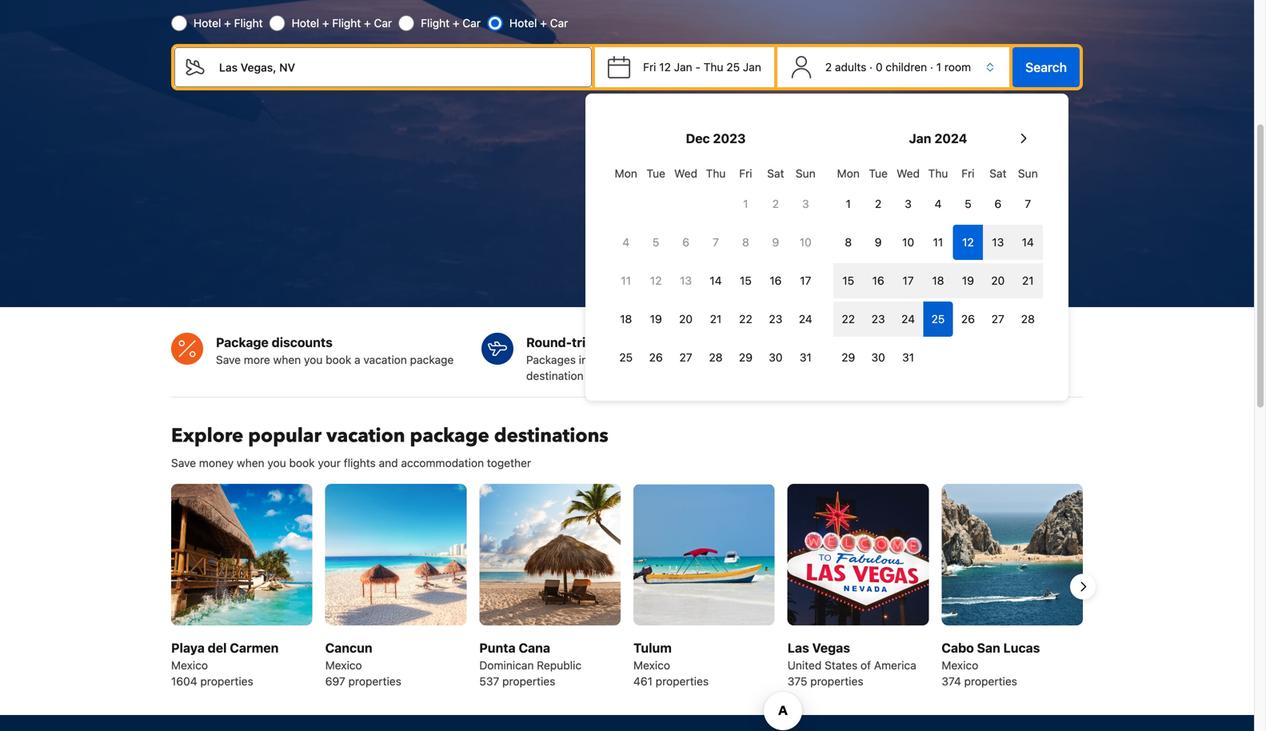 Task type: describe. For each thing, give the bounding box(es) containing it.
of
[[861, 659, 872, 672]]

vacation inside package discounts save more when you book a vacation package
[[364, 353, 407, 367]]

search
[[1026, 60, 1068, 75]]

10 for 10 jan 2024 option
[[903, 236, 915, 249]]

24 for the 24 "option"
[[799, 313, 813, 326]]

17 for '17' option
[[800, 274, 812, 287]]

included inside round-trip flights included packages include flights to and from your destination
[[640, 335, 693, 350]]

dominican
[[480, 659, 534, 672]]

round-
[[527, 335, 572, 350]]

fees
[[903, 335, 930, 350]]

29 for 29 dec 2023 checkbox
[[739, 351, 753, 364]]

7 for 7 'option'
[[713, 236, 719, 249]]

grid for 2023
[[611, 158, 821, 375]]

no
[[837, 335, 854, 350]]

2 for jan 2024
[[876, 197, 882, 210]]

properties inside tulum mexico 461 properties
[[656, 675, 709, 688]]

20 Jan 2024 checkbox
[[984, 263, 1014, 299]]

8 Jan 2024 checkbox
[[834, 225, 864, 260]]

21 for 21 jan 2024 'option'
[[1023, 274, 1034, 287]]

tue for dec
[[647, 167, 666, 180]]

sat for 2023
[[768, 167, 785, 180]]

+ for flight + car
[[453, 17, 460, 30]]

flights inside explore popular vacation package destinations save money when you book your flights and accommodation together
[[344, 457, 376, 470]]

12 for 12 jan 2024 "option"
[[963, 236, 975, 249]]

23 cell
[[864, 299, 894, 337]]

14 for 14 checkbox
[[1023, 236, 1035, 249]]

537
[[480, 675, 500, 688]]

21 for the 21 dec 2023 checkbox
[[710, 313, 722, 326]]

children
[[886, 61, 928, 74]]

punta cana dominican republic 537 properties
[[480, 640, 582, 688]]

31 Jan 2024 checkbox
[[894, 340, 924, 375]]

united
[[788, 659, 822, 672]]

mexico inside tulum mexico 461 properties
[[634, 659, 671, 672]]

19 for 19 option
[[963, 274, 975, 287]]

23 Jan 2024 checkbox
[[864, 302, 894, 337]]

29 Dec 2023 checkbox
[[731, 340, 761, 375]]

sun for 2024
[[1019, 167, 1039, 180]]

mexico inside 'cabo san lucas mexico 374 properties'
[[942, 659, 979, 672]]

2 what from the left
[[1023, 353, 1048, 367]]

13 for "13" checkbox
[[993, 236, 1005, 249]]

you inside explore popular vacation package destinations save money when you book your flights and accommodation together
[[268, 457, 286, 470]]

0 horizontal spatial jan
[[674, 61, 693, 74]]

flight for hotel + flight + car
[[332, 17, 361, 30]]

11 for 11 dec 2023 checkbox in the top of the page
[[621, 274, 631, 287]]

16 Jan 2024 checkbox
[[864, 263, 894, 299]]

26 for 26 dec 2023 checkbox
[[650, 351, 663, 364]]

19 for 19 checkbox
[[650, 313, 662, 326]]

+ for hotel + car
[[540, 17, 547, 30]]

taxes
[[853, 353, 881, 367]]

adults
[[835, 61, 867, 74]]

1604
[[171, 675, 197, 688]]

explore popular vacation package destinations save money when you book your flights and accommodation together
[[171, 423, 609, 470]]

more
[[244, 353, 270, 367]]

dec
[[686, 131, 710, 146]]

package inside explore popular vacation package destinations save money when you book your flights and accommodation together
[[410, 423, 490, 449]]

car for flight + car
[[463, 17, 481, 30]]

18 Dec 2023 checkbox
[[611, 302, 641, 337]]

properties inside playa del carmen mexico 1604 properties
[[200, 675, 253, 688]]

374
[[942, 675, 962, 688]]

round-trip flights included packages include flights to and from your destination
[[527, 335, 740, 383]]

to
[[655, 353, 665, 367]]

20 cell
[[984, 260, 1014, 299]]

from
[[690, 353, 714, 367]]

Where to? field
[[206, 47, 592, 87]]

car for hotel + car
[[550, 17, 568, 30]]

25 Dec 2023 checkbox
[[611, 340, 641, 375]]

1 horizontal spatial 2
[[826, 61, 832, 74]]

27 for 27 "option"
[[680, 351, 693, 364]]

discounts
[[272, 335, 333, 350]]

package
[[216, 335, 269, 350]]

11 Dec 2023 checkbox
[[611, 263, 641, 299]]

save inside explore popular vacation package destinations save money when you book your flights and accommodation together
[[171, 457, 196, 470]]

las vegas united states of america 375 properties
[[788, 640, 917, 688]]

3 Jan 2024 checkbox
[[894, 186, 924, 222]]

24 for 24 checkbox
[[902, 313, 916, 326]]

11 Jan 2024 checkbox
[[924, 225, 954, 260]]

20 inside cell
[[992, 274, 1005, 287]]

5 Jan 2024 checkbox
[[954, 186, 984, 222]]

packages
[[527, 353, 576, 367]]

6 for 6 option
[[995, 197, 1002, 210]]

29 for 29 option
[[842, 351, 856, 364]]

mon for jan
[[838, 167, 860, 180]]

24 cell
[[894, 299, 924, 337]]

playa del carmen mexico 1604 properties
[[171, 640, 279, 688]]

12 cell
[[954, 222, 984, 260]]

properties inside the las vegas united states of america 375 properties
[[811, 675, 864, 688]]

5 for 5 checkbox
[[965, 197, 972, 210]]

1 horizontal spatial jan
[[743, 61, 762, 74]]

7 Dec 2023 checkbox
[[701, 225, 731, 260]]

22 for 22 option
[[740, 313, 753, 326]]

26 for 26 option at top
[[962, 313, 976, 326]]

4 Jan 2024 checkbox
[[924, 186, 954, 222]]

10 Dec 2023 checkbox
[[791, 225, 821, 260]]

package inside package discounts save more when you book a vacation package
[[410, 353, 454, 367]]

24 Jan 2024 checkbox
[[894, 302, 924, 337]]

8 Dec 2023 checkbox
[[731, 225, 761, 260]]

1 · from the left
[[870, 61, 873, 74]]

hotel + flight + car
[[292, 17, 392, 30]]

13 Dec 2023 checkbox
[[671, 263, 701, 299]]

29 Jan 2024 checkbox
[[834, 340, 864, 375]]

flight for hotel + flight
[[234, 17, 263, 30]]

1 vertical spatial 20
[[680, 313, 693, 326]]

states
[[825, 659, 858, 672]]

9 for 9 checkbox
[[875, 236, 882, 249]]

461
[[634, 675, 653, 688]]

jan 2024
[[910, 131, 968, 146]]

19 cell
[[954, 260, 984, 299]]

27 for 27 'option'
[[992, 313, 1005, 326]]

0 horizontal spatial fri
[[644, 61, 657, 74]]

grid for 2024
[[834, 158, 1044, 375]]

2 horizontal spatial 1
[[937, 61, 942, 74]]

23 for 23 jan 2024 checkbox
[[872, 313, 886, 326]]

cana
[[519, 640, 551, 656]]

you inside package discounts save more when you book a vacation package
[[304, 353, 323, 367]]

0 vertical spatial 12
[[660, 61, 671, 74]]

you right the is
[[1051, 353, 1069, 367]]

wed for jan 2024
[[897, 167, 920, 180]]

thu for dec
[[706, 167, 726, 180]]

search button
[[1013, 47, 1080, 87]]

thu right -
[[704, 61, 724, 74]]

together
[[487, 457, 531, 470]]

+ for hotel + flight
[[224, 17, 231, 30]]

22 Dec 2023 checkbox
[[731, 302, 761, 337]]

18 for 11
[[620, 313, 632, 326]]

10 Jan 2024 checkbox
[[894, 225, 924, 260]]

mexico inside playa del carmen mexico 1604 properties
[[171, 659, 208, 672]]

include
[[579, 353, 617, 367]]

27 Dec 2023 checkbox
[[671, 340, 701, 375]]

28 for the "28" checkbox
[[709, 351, 723, 364]]

16 cell
[[864, 260, 894, 299]]

14 cell
[[1014, 222, 1044, 260]]

cabo
[[942, 640, 975, 656]]

20 Dec 2023 checkbox
[[671, 302, 701, 337]]

25 for the 25 jan 2024 checkbox
[[932, 313, 945, 326]]

book inside explore popular vacation package destinations save money when you book your flights and accommodation together
[[289, 457, 315, 470]]

all
[[837, 353, 850, 367]]

15 Dec 2023 checkbox
[[731, 263, 761, 299]]

pay
[[837, 369, 856, 383]]

accommodation
[[401, 457, 484, 470]]

see
[[990, 353, 1008, 367]]

a
[[355, 353, 361, 367]]

lucas
[[1004, 640, 1041, 656]]

9 for 9 option
[[773, 236, 780, 249]]

tulum
[[634, 640, 672, 656]]

properties inside cancun mexico 697 properties
[[349, 675, 402, 688]]

30 for 30 option
[[769, 351, 783, 364]]

when inside explore popular vacation package destinations save money when you book your flights and accommodation together
[[237, 457, 265, 470]]

28 for '28' "option"
[[1022, 313, 1035, 326]]

2023
[[713, 131, 746, 146]]

21 Jan 2024 checkbox
[[1014, 263, 1044, 299]]

3 flight from the left
[[421, 17, 450, 30]]

cancun
[[325, 640, 373, 656]]

31 Dec 2023 checkbox
[[791, 340, 821, 375]]

america
[[875, 659, 917, 672]]

25 Jan 2024 checkbox
[[924, 302, 954, 337]]

dec 2023
[[686, 131, 746, 146]]

package discounts save more when you book a vacation package
[[216, 335, 454, 367]]

8 for 8 jan 2024 "option"
[[845, 236, 852, 249]]

19 Dec 2023 checkbox
[[641, 302, 671, 337]]

11 for 11 option
[[934, 236, 944, 249]]

1 for jan 2024
[[846, 197, 851, 210]]

24 Dec 2023 checkbox
[[791, 302, 821, 337]]

1 what from the left
[[940, 353, 965, 367]]



Task type: locate. For each thing, give the bounding box(es) containing it.
4 + from the left
[[453, 17, 460, 30]]

8 left 9 option
[[743, 236, 750, 249]]

–
[[931, 353, 937, 367]]

1 horizontal spatial 18
[[933, 274, 945, 287]]

19 right 18 dec 2023 checkbox
[[650, 313, 662, 326]]

15 for 15 dec 2023 checkbox on the right top of page
[[740, 274, 752, 287]]

fri 12 jan - thu 25 jan
[[644, 61, 762, 74]]

explore
[[171, 423, 244, 449]]

6 inside checkbox
[[683, 236, 690, 249]]

4 properties from the left
[[656, 675, 709, 688]]

fri up 1 'option' in the right of the page
[[740, 167, 753, 180]]

2 left adults
[[826, 61, 832, 74]]

2 flight from the left
[[332, 17, 361, 30]]

save left money
[[171, 457, 196, 470]]

hotel for hotel + flight + car
[[292, 17, 319, 30]]

21 inside 'option'
[[1023, 274, 1034, 287]]

· left 0 in the top of the page
[[870, 61, 873, 74]]

4
[[935, 197, 942, 210], [623, 236, 630, 249]]

21 Dec 2023 checkbox
[[701, 302, 731, 337]]

1 properties from the left
[[200, 675, 253, 688]]

1 horizontal spatial save
[[216, 353, 241, 367]]

25 right 24 checkbox
[[932, 313, 945, 326]]

27 right to
[[680, 351, 693, 364]]

11 inside option
[[934, 236, 944, 249]]

2 inside checkbox
[[876, 197, 882, 210]]

6 left 7 'option'
[[683, 236, 690, 249]]

1 horizontal spatial flight
[[332, 17, 361, 30]]

1 9 from the left
[[773, 236, 780, 249]]

0 vertical spatial flights
[[597, 335, 637, 350]]

flight + car
[[421, 17, 481, 30]]

included
[[640, 335, 693, 350], [884, 353, 928, 367]]

1 16 from the left
[[770, 274, 782, 287]]

30
[[769, 351, 783, 364], [872, 351, 886, 364]]

20 right 19 checkbox
[[680, 313, 693, 326]]

23 Dec 2023 checkbox
[[761, 302, 791, 337]]

22 for 22 jan 2024 option
[[842, 313, 856, 326]]

1 horizontal spatial 27
[[992, 313, 1005, 326]]

17 inside option
[[800, 274, 812, 287]]

1 horizontal spatial 8
[[845, 236, 852, 249]]

2 inside option
[[773, 197, 779, 210]]

7 right the "6 dec 2023" checkbox
[[713, 236, 719, 249]]

1 17 from the left
[[800, 274, 812, 287]]

2 · from the left
[[931, 61, 934, 74]]

15 Jan 2024 checkbox
[[834, 263, 864, 299]]

fri for jan
[[962, 167, 975, 180]]

1 horizontal spatial book
[[326, 353, 352, 367]]

san
[[978, 640, 1001, 656]]

0 vertical spatial and
[[668, 353, 687, 367]]

and left the accommodation
[[379, 457, 398, 470]]

28 Jan 2024 checkbox
[[1014, 302, 1044, 337]]

0 horizontal spatial 1
[[744, 197, 749, 210]]

1 package from the top
[[410, 353, 454, 367]]

8 inside "option"
[[845, 236, 852, 249]]

24 inside checkbox
[[902, 313, 916, 326]]

hidden
[[857, 335, 900, 350]]

0 horizontal spatial sun
[[796, 167, 816, 180]]

22 inside option
[[740, 313, 753, 326]]

included down fees
[[884, 353, 928, 367]]

properties right 461
[[656, 675, 709, 688]]

properties inside punta cana dominican republic 537 properties
[[503, 675, 556, 688]]

sun for 2023
[[796, 167, 816, 180]]

1 vertical spatial 6
[[683, 236, 690, 249]]

1 horizontal spatial wed
[[897, 167, 920, 180]]

24 up fees
[[902, 313, 916, 326]]

mexico inside cancun mexico 697 properties
[[325, 659, 362, 672]]

fri left -
[[644, 61, 657, 74]]

mon for dec
[[615, 167, 638, 180]]

when inside package discounts save more when you book a vacation package
[[273, 353, 301, 367]]

13 right 12 dec 2023 option
[[680, 274, 692, 287]]

13
[[993, 236, 1005, 249], [680, 274, 692, 287]]

1 Dec 2023 checkbox
[[731, 186, 761, 222]]

6 inside option
[[995, 197, 1002, 210]]

1 3 from the left
[[803, 197, 810, 210]]

0 vertical spatial 21
[[1023, 274, 1034, 287]]

1 inside 'checkbox'
[[846, 197, 851, 210]]

hotel for hotel + car
[[510, 17, 537, 30]]

1 vertical spatial 18
[[620, 313, 632, 326]]

697
[[325, 675, 346, 688]]

0 vertical spatial 11
[[934, 236, 944, 249]]

your right the from in the right of the page
[[717, 353, 740, 367]]

2024
[[935, 131, 968, 146]]

0 horizontal spatial 11
[[621, 274, 631, 287]]

13 inside 13 dec 2023 option
[[680, 274, 692, 287]]

fri
[[644, 61, 657, 74], [740, 167, 753, 180], [962, 167, 975, 180]]

2
[[826, 61, 832, 74], [773, 197, 779, 210], [876, 197, 882, 210]]

4 for 4 jan 2024 checkbox
[[935, 197, 942, 210]]

23 up hidden
[[872, 313, 886, 326]]

2 Dec 2023 checkbox
[[761, 186, 791, 222]]

0 vertical spatial your
[[717, 353, 740, 367]]

26 Jan 2024 checkbox
[[954, 302, 984, 337]]

12 Jan 2024 checkbox
[[954, 225, 984, 260]]

1 vertical spatial 13
[[680, 274, 692, 287]]

next image
[[1074, 577, 1093, 597]]

2 package from the top
[[410, 423, 490, 449]]

-
[[696, 61, 701, 74]]

2 hotel from the left
[[292, 17, 319, 30]]

·
[[870, 61, 873, 74], [931, 61, 934, 74]]

you
[[304, 353, 323, 367], [968, 353, 987, 367], [1051, 353, 1069, 367], [268, 457, 286, 470]]

2 vertical spatial 25
[[620, 351, 633, 364]]

1 inside 'option'
[[744, 197, 749, 210]]

25 for 25 dec 2023 option
[[620, 351, 633, 364]]

19 inside option
[[963, 274, 975, 287]]

1 Jan 2024 checkbox
[[834, 186, 864, 222]]

1 horizontal spatial 19
[[963, 274, 975, 287]]

25
[[727, 61, 740, 74], [932, 313, 945, 326], [620, 351, 633, 364]]

save inside package discounts save more when you book a vacation package
[[216, 353, 241, 367]]

25 cell
[[924, 299, 954, 337]]

2 horizontal spatial 2
[[876, 197, 882, 210]]

thu up 4 jan 2024 checkbox
[[929, 167, 949, 180]]

1 horizontal spatial 10
[[903, 236, 915, 249]]

1 horizontal spatial 20
[[992, 274, 1005, 287]]

7 inside option
[[1025, 197, 1032, 210]]

0 vertical spatial 20
[[992, 274, 1005, 287]]

1 vertical spatial 5
[[653, 236, 660, 249]]

2 vertical spatial 12
[[650, 274, 662, 287]]

mon up the 4 dec 2023 checkbox
[[615, 167, 638, 180]]

package
[[410, 353, 454, 367], [410, 423, 490, 449]]

10 inside option
[[903, 236, 915, 249]]

19 right 18 jan 2024 checkbox
[[963, 274, 975, 287]]

0 horizontal spatial what
[[940, 353, 965, 367]]

2 17 from the left
[[903, 274, 914, 287]]

6 right 5 checkbox
[[995, 197, 1002, 210]]

9
[[773, 236, 780, 249], [875, 236, 882, 249]]

10 right 9 checkbox
[[903, 236, 915, 249]]

17 Jan 2024 checkbox
[[894, 263, 924, 299]]

21 inside checkbox
[[710, 313, 722, 326]]

thu down dec 2023
[[706, 167, 726, 180]]

0 horizontal spatial 16
[[770, 274, 782, 287]]

7
[[1025, 197, 1032, 210], [713, 236, 719, 249]]

10 for 10 checkbox
[[800, 236, 812, 249]]

+ for hotel + flight + car
[[322, 17, 329, 30]]

1 flight from the left
[[234, 17, 263, 30]]

26 right 25 dec 2023 option
[[650, 351, 663, 364]]

2 10 from the left
[[903, 236, 915, 249]]

17 Dec 2023 checkbox
[[791, 263, 821, 299]]

16 Dec 2023 checkbox
[[761, 263, 791, 299]]

2 8 from the left
[[845, 236, 852, 249]]

4 left 5 checkbox
[[935, 197, 942, 210]]

destinations
[[494, 423, 609, 449]]

mexico up 697
[[325, 659, 362, 672]]

1 horizontal spatial grid
[[834, 158, 1044, 375]]

2 right the 1 'checkbox'
[[876, 197, 882, 210]]

0 horizontal spatial 13
[[680, 274, 692, 287]]

1 car from the left
[[374, 17, 392, 30]]

1 23 from the left
[[769, 313, 783, 326]]

17 inside option
[[903, 274, 914, 287]]

8 left 9 checkbox
[[845, 236, 852, 249]]

31 inside checkbox
[[903, 351, 915, 364]]

22 right the 21 dec 2023 checkbox
[[740, 313, 753, 326]]

10 inside checkbox
[[800, 236, 812, 249]]

4 left 5 dec 2023 checkbox
[[623, 236, 630, 249]]

11 left 12 dec 2023 option
[[621, 274, 631, 287]]

1 horizontal spatial 7
[[1025, 197, 1032, 210]]

1 vertical spatial 14
[[710, 274, 722, 287]]

properties right 697
[[349, 675, 402, 688]]

17 right 16 jan 2024 option on the top of the page
[[903, 274, 914, 287]]

19 inside checkbox
[[650, 313, 662, 326]]

1 vertical spatial flights
[[620, 353, 652, 367]]

2 properties from the left
[[349, 675, 402, 688]]

explore popular vacation package destinations region
[[158, 484, 1096, 690]]

carmen
[[230, 640, 279, 656]]

1 horizontal spatial 11
[[934, 236, 944, 249]]

destination
[[527, 369, 584, 383]]

2 grid from the left
[[834, 158, 1044, 375]]

2 horizontal spatial car
[[550, 17, 568, 30]]

18 for 17
[[933, 274, 945, 287]]

when right money
[[237, 457, 265, 470]]

grid
[[611, 158, 821, 375], [834, 158, 1044, 375]]

1 22 from the left
[[740, 313, 753, 326]]

15 cell
[[834, 260, 864, 299]]

4 for the 4 dec 2023 checkbox
[[623, 236, 630, 249]]

6 Dec 2023 checkbox
[[671, 225, 701, 260]]

2 3 from the left
[[905, 197, 912, 210]]

21
[[1023, 274, 1034, 287], [710, 313, 722, 326]]

1 vertical spatial 4
[[623, 236, 630, 249]]

wed up 3 jan 2024 checkbox
[[897, 167, 920, 180]]

what
[[940, 353, 965, 367], [1023, 353, 1048, 367]]

your for included
[[717, 353, 740, 367]]

7 for 7 option
[[1025, 197, 1032, 210]]

1
[[937, 61, 942, 74], [744, 197, 749, 210], [846, 197, 851, 210]]

16 inside cell
[[873, 274, 885, 287]]

republic
[[537, 659, 582, 672]]

3 right 2 checkbox
[[905, 197, 912, 210]]

14 Dec 2023 checkbox
[[701, 263, 731, 299]]

you left see on the right of page
[[968, 353, 987, 367]]

1 horizontal spatial ·
[[931, 61, 934, 74]]

0 horizontal spatial 10
[[800, 236, 812, 249]]

14 inside checkbox
[[1023, 236, 1035, 249]]

3 inside option
[[803, 197, 810, 210]]

1 horizontal spatial 1
[[846, 197, 851, 210]]

vacation right 'a'
[[364, 353, 407, 367]]

1 horizontal spatial when
[[273, 353, 301, 367]]

30 Dec 2023 checkbox
[[761, 340, 791, 375]]

12 right 11 dec 2023 checkbox in the top of the page
[[650, 274, 662, 287]]

2 15 from the left
[[843, 274, 855, 287]]

9 inside option
[[773, 236, 780, 249]]

16 right 15 dec 2023 checkbox on the right top of page
[[770, 274, 782, 287]]

1 vertical spatial 7
[[713, 236, 719, 249]]

1 vertical spatial vacation
[[326, 423, 405, 449]]

3 mexico from the left
[[634, 659, 671, 672]]

25 inside checkbox
[[932, 313, 945, 326]]

1 24 from the left
[[799, 313, 813, 326]]

2 horizontal spatial flight
[[421, 17, 450, 30]]

thu
[[704, 61, 724, 74], [706, 167, 726, 180], [929, 167, 949, 180]]

16 for 16 jan 2024 option on the top of the page
[[873, 274, 885, 287]]

1 tue from the left
[[647, 167, 666, 180]]

7 right 6 option
[[1025, 197, 1032, 210]]

10 right 9 option
[[800, 236, 812, 249]]

jan left 2024
[[910, 131, 932, 146]]

1 hotel from the left
[[194, 17, 221, 30]]

1 left room
[[937, 61, 942, 74]]

18 cell
[[924, 260, 954, 299]]

2 30 from the left
[[872, 351, 886, 364]]

26 Dec 2023 checkbox
[[641, 340, 671, 375]]

1 horizontal spatial and
[[668, 353, 687, 367]]

0 horizontal spatial book
[[289, 457, 315, 470]]

mon up the 1 'checkbox'
[[838, 167, 860, 180]]

1 vertical spatial 12
[[963, 236, 975, 249]]

1 horizontal spatial 30
[[872, 351, 886, 364]]

1 sat from the left
[[768, 167, 785, 180]]

mexico
[[171, 659, 208, 672], [325, 659, 362, 672], [634, 659, 671, 672], [942, 659, 979, 672]]

popular
[[248, 423, 322, 449]]

26 inside 26 dec 2023 checkbox
[[650, 351, 663, 364]]

13 inside "13" checkbox
[[993, 236, 1005, 249]]

1 30 from the left
[[769, 351, 783, 364]]

money
[[199, 457, 234, 470]]

6 Jan 2024 checkbox
[[984, 186, 1014, 222]]

27 right 26 option at top
[[992, 313, 1005, 326]]

0 horizontal spatial 29
[[739, 351, 753, 364]]

2 car from the left
[[463, 17, 481, 30]]

0 horizontal spatial sat
[[768, 167, 785, 180]]

1 mexico from the left
[[171, 659, 208, 672]]

15 right 14 option
[[740, 274, 752, 287]]

0 horizontal spatial 17
[[800, 274, 812, 287]]

save
[[216, 353, 241, 367], [171, 457, 196, 470]]

when
[[273, 353, 301, 367], [237, 457, 265, 470]]

0 vertical spatial when
[[273, 353, 301, 367]]

0
[[876, 61, 883, 74]]

0 horizontal spatial 2
[[773, 197, 779, 210]]

book down popular
[[289, 457, 315, 470]]

0 horizontal spatial hotel
[[194, 17, 221, 30]]

cancun mexico 697 properties
[[325, 640, 402, 688]]

3 for jan 2024
[[905, 197, 912, 210]]

2 vertical spatial flights
[[344, 457, 376, 470]]

12 inside option
[[650, 274, 662, 287]]

14 Jan 2024 checkbox
[[1014, 225, 1044, 260]]

3 car from the left
[[550, 17, 568, 30]]

0 horizontal spatial your
[[318, 457, 341, 470]]

1 wed from the left
[[675, 167, 698, 180]]

fri up 5 checkbox
[[962, 167, 975, 180]]

23 for 23 dec 2023 checkbox
[[769, 313, 783, 326]]

24 right 23 dec 2023 checkbox
[[799, 313, 813, 326]]

31 down fees
[[903, 351, 915, 364]]

27
[[992, 313, 1005, 326], [680, 351, 693, 364]]

0 vertical spatial 5
[[965, 197, 972, 210]]

package up the accommodation
[[410, 423, 490, 449]]

sun up 3 dec 2023 option
[[796, 167, 816, 180]]

27 Jan 2024 checkbox
[[984, 302, 1014, 337]]

14 right "13" checkbox
[[1023, 236, 1035, 249]]

trip
[[572, 335, 594, 350]]

your for package
[[318, 457, 341, 470]]

5 right the 4 dec 2023 checkbox
[[653, 236, 660, 249]]

19 Jan 2024 checkbox
[[954, 263, 984, 299]]

1 horizontal spatial tue
[[869, 167, 888, 180]]

· right children
[[931, 61, 934, 74]]

25 right include
[[620, 351, 633, 364]]

17
[[800, 274, 812, 287], [903, 274, 914, 287]]

22 cell
[[834, 299, 864, 337]]

11
[[934, 236, 944, 249], [621, 274, 631, 287]]

0 vertical spatial vacation
[[364, 353, 407, 367]]

2 wed from the left
[[897, 167, 920, 180]]

3 right 2 option
[[803, 197, 810, 210]]

1 10 from the left
[[800, 236, 812, 249]]

29 inside checkbox
[[739, 351, 753, 364]]

5 right 4 jan 2024 checkbox
[[965, 197, 972, 210]]

properties down dominican
[[503, 675, 556, 688]]

0 vertical spatial package
[[410, 353, 454, 367]]

wed for dec 2023
[[675, 167, 698, 180]]

3 hotel from the left
[[510, 17, 537, 30]]

12 left -
[[660, 61, 671, 74]]

properties down the states
[[811, 675, 864, 688]]

2 for dec 2023
[[773, 197, 779, 210]]

fri for dec
[[740, 167, 753, 180]]

27 inside 'option'
[[992, 313, 1005, 326]]

included up to
[[640, 335, 693, 350]]

1 mon from the left
[[615, 167, 638, 180]]

your inside round-trip flights included packages include flights to and from your destination
[[717, 353, 740, 367]]

8 inside checkbox
[[743, 236, 750, 249]]

12 right 11 option
[[963, 236, 975, 249]]

2 23 from the left
[[872, 313, 886, 326]]

included inside no hidden fees all taxes included – what you see is what you pay
[[884, 353, 928, 367]]

0 horizontal spatial 28
[[709, 351, 723, 364]]

0 horizontal spatial 23
[[769, 313, 783, 326]]

1 horizontal spatial sat
[[990, 167, 1007, 180]]

31 inside option
[[800, 351, 812, 364]]

book inside package discounts save more when you book a vacation package
[[326, 353, 352, 367]]

1 + from the left
[[224, 17, 231, 30]]

28 inside "option"
[[1022, 313, 1035, 326]]

0 horizontal spatial grid
[[611, 158, 821, 375]]

mexico down cabo
[[942, 659, 979, 672]]

6 for the "6 dec 2023" checkbox
[[683, 236, 690, 249]]

7 inside 'option'
[[713, 236, 719, 249]]

4 Dec 2023 checkbox
[[611, 225, 641, 260]]

17 cell
[[894, 260, 924, 299]]

22 Jan 2024 checkbox
[[834, 302, 864, 337]]

8
[[743, 236, 750, 249], [845, 236, 852, 249]]

tulum mexico 461 properties
[[634, 640, 709, 688]]

las
[[788, 640, 810, 656]]

20
[[992, 274, 1005, 287], [680, 313, 693, 326]]

25 inside option
[[620, 351, 633, 364]]

2 22 from the left
[[842, 313, 856, 326]]

2 31 from the left
[[903, 351, 915, 364]]

and inside explore popular vacation package destinations save money when you book your flights and accommodation together
[[379, 457, 398, 470]]

1 for dec 2023
[[744, 197, 749, 210]]

0 horizontal spatial 5
[[653, 236, 660, 249]]

18
[[933, 274, 945, 287], [620, 313, 632, 326]]

0 vertical spatial 27
[[992, 313, 1005, 326]]

1 sun from the left
[[796, 167, 816, 180]]

2 Jan 2024 checkbox
[[864, 186, 894, 222]]

2 9 from the left
[[875, 236, 882, 249]]

1 vertical spatial save
[[171, 457, 196, 470]]

0 vertical spatial 6
[[995, 197, 1002, 210]]

14 for 14 option
[[710, 274, 722, 287]]

wed down dec
[[675, 167, 698, 180]]

30 right 29 dec 2023 checkbox
[[769, 351, 783, 364]]

1 horizontal spatial 25
[[727, 61, 740, 74]]

3 properties from the left
[[503, 675, 556, 688]]

9 Jan 2024 checkbox
[[864, 225, 894, 260]]

11 inside checkbox
[[621, 274, 631, 287]]

and inside round-trip flights included packages include flights to and from your destination
[[668, 353, 687, 367]]

4 mexico from the left
[[942, 659, 979, 672]]

0 horizontal spatial mon
[[615, 167, 638, 180]]

0 vertical spatial 7
[[1025, 197, 1032, 210]]

12 inside "option"
[[963, 236, 975, 249]]

0 horizontal spatial 25
[[620, 351, 633, 364]]

vegas
[[813, 640, 851, 656]]

is
[[1011, 353, 1020, 367]]

package right 'a'
[[410, 353, 454, 367]]

1 8 from the left
[[743, 236, 750, 249]]

5 Dec 2023 checkbox
[[641, 225, 671, 260]]

18 Jan 2024 checkbox
[[924, 263, 954, 299]]

1 vertical spatial book
[[289, 457, 315, 470]]

5 + from the left
[[540, 17, 547, 30]]

mexico down tulum
[[634, 659, 671, 672]]

0 horizontal spatial 4
[[623, 236, 630, 249]]

15 inside checkbox
[[740, 274, 752, 287]]

2 tue from the left
[[869, 167, 888, 180]]

2 adults · 0 children · 1 room
[[826, 61, 972, 74]]

book left 'a'
[[326, 353, 352, 367]]

when down discounts
[[273, 353, 301, 367]]

5 properties from the left
[[811, 675, 864, 688]]

15 for '15 jan 2024' checkbox
[[843, 274, 855, 287]]

15
[[740, 274, 752, 287], [843, 274, 855, 287]]

2 mexico from the left
[[325, 659, 362, 672]]

5 for 5 dec 2023 checkbox
[[653, 236, 660, 249]]

hotel + flight
[[194, 17, 263, 30]]

1 horizontal spatial 9
[[875, 236, 882, 249]]

0 horizontal spatial 18
[[620, 313, 632, 326]]

1 left 2 option
[[744, 197, 749, 210]]

del
[[208, 640, 227, 656]]

1 29 from the left
[[739, 351, 753, 364]]

0 horizontal spatial 6
[[683, 236, 690, 249]]

3 + from the left
[[364, 17, 371, 30]]

22 inside option
[[842, 313, 856, 326]]

hotel
[[194, 17, 221, 30], [292, 17, 319, 30], [510, 17, 537, 30]]

23 right 22 option
[[769, 313, 783, 326]]

playa
[[171, 640, 205, 656]]

9 inside checkbox
[[875, 236, 882, 249]]

2 mon from the left
[[838, 167, 860, 180]]

0 horizontal spatial tue
[[647, 167, 666, 180]]

15 left 16 jan 2024 option on the top of the page
[[843, 274, 855, 287]]

28 inside checkbox
[[709, 351, 723, 364]]

9 Dec 2023 checkbox
[[761, 225, 791, 260]]

thu for jan
[[929, 167, 949, 180]]

22
[[740, 313, 753, 326], [842, 313, 856, 326]]

0 horizontal spatial 9
[[773, 236, 780, 249]]

1 horizontal spatial included
[[884, 353, 928, 367]]

0 horizontal spatial 21
[[710, 313, 722, 326]]

2 29 from the left
[[842, 351, 856, 364]]

1 vertical spatial package
[[410, 423, 490, 449]]

no hidden fees all taxes included – what you see is what you pay
[[837, 335, 1069, 383]]

1 31 from the left
[[800, 351, 812, 364]]

tue for jan
[[869, 167, 888, 180]]

0 vertical spatial 14
[[1023, 236, 1035, 249]]

save down package
[[216, 353, 241, 367]]

2 + from the left
[[322, 17, 329, 30]]

12
[[660, 61, 671, 74], [963, 236, 975, 249], [650, 274, 662, 287]]

flights
[[597, 335, 637, 350], [620, 353, 652, 367], [344, 457, 376, 470]]

30 Jan 2024 checkbox
[[864, 340, 894, 375]]

properties down "del"
[[200, 675, 253, 688]]

18 left 19 option
[[933, 274, 945, 287]]

24 inside "option"
[[799, 313, 813, 326]]

22 up no
[[842, 313, 856, 326]]

mexico up 1604
[[171, 659, 208, 672]]

vacation inside explore popular vacation package destinations save money when you book your flights and accommodation together
[[326, 423, 405, 449]]

28 Dec 2023 checkbox
[[701, 340, 731, 375]]

1 vertical spatial your
[[318, 457, 341, 470]]

7 Jan 2024 checkbox
[[1014, 186, 1044, 222]]

hotel for hotel + flight
[[194, 17, 221, 30]]

28 right 27 'option'
[[1022, 313, 1035, 326]]

8 for 8 checkbox
[[743, 236, 750, 249]]

5
[[965, 197, 972, 210], [653, 236, 660, 249]]

you down popular
[[268, 457, 286, 470]]

31 right 30 option
[[800, 351, 812, 364]]

hotel + car
[[510, 17, 568, 30]]

1 horizontal spatial what
[[1023, 353, 1048, 367]]

31 for 31 dec 2023 option
[[800, 351, 812, 364]]

1 horizontal spatial 22
[[842, 313, 856, 326]]

19
[[963, 274, 975, 287], [650, 313, 662, 326]]

13 for 13 dec 2023 option
[[680, 274, 692, 287]]

2 16 from the left
[[873, 274, 885, 287]]

20 right 19 option
[[992, 274, 1005, 287]]

2 horizontal spatial jan
[[910, 131, 932, 146]]

sat up 6 option
[[990, 167, 1007, 180]]

25 right -
[[727, 61, 740, 74]]

10
[[800, 236, 812, 249], [903, 236, 915, 249]]

28
[[1022, 313, 1035, 326], [709, 351, 723, 364]]

26 inside 26 option
[[962, 313, 976, 326]]

tue up 2 checkbox
[[869, 167, 888, 180]]

13 Jan 2024 checkbox
[[984, 225, 1014, 260]]

31
[[800, 351, 812, 364], [903, 351, 915, 364]]

your inside explore popular vacation package destinations save money when you book your flights and accommodation together
[[318, 457, 341, 470]]

1 vertical spatial 19
[[650, 313, 662, 326]]

375
[[788, 675, 808, 688]]

2 24 from the left
[[902, 313, 916, 326]]

properties
[[200, 675, 253, 688], [349, 675, 402, 688], [503, 675, 556, 688], [656, 675, 709, 688], [811, 675, 864, 688], [965, 675, 1018, 688]]

9 right 8 jan 2024 "option"
[[875, 236, 882, 249]]

11 right 10 jan 2024 option
[[934, 236, 944, 249]]

cabo san lucas mexico 374 properties
[[942, 640, 1041, 688]]

6 properties from the left
[[965, 675, 1018, 688]]

3 inside checkbox
[[905, 197, 912, 210]]

2 right 1 'option' in the right of the page
[[773, 197, 779, 210]]

0 horizontal spatial 26
[[650, 351, 663, 364]]

0 vertical spatial save
[[216, 353, 241, 367]]

tue up 5 dec 2023 checkbox
[[647, 167, 666, 180]]

what right the is
[[1023, 353, 1048, 367]]

1 horizontal spatial 5
[[965, 197, 972, 210]]

3 for dec 2023
[[803, 197, 810, 210]]

properties inside 'cabo san lucas mexico 374 properties'
[[965, 675, 1018, 688]]

1 vertical spatial included
[[884, 353, 928, 367]]

15 inside checkbox
[[843, 274, 855, 287]]

1 horizontal spatial your
[[717, 353, 740, 367]]

16 for 16 option
[[770, 274, 782, 287]]

2 sat from the left
[[990, 167, 1007, 180]]

12 Dec 2023 checkbox
[[641, 263, 671, 299]]

21 cell
[[1014, 260, 1044, 299]]

1 15 from the left
[[740, 274, 752, 287]]

16 left 17 option
[[873, 274, 885, 287]]

room
[[945, 61, 972, 74]]

13 right 12 jan 2024 "option"
[[993, 236, 1005, 249]]

0 vertical spatial included
[[640, 335, 693, 350]]

18 inside cell
[[933, 274, 945, 287]]

1 grid from the left
[[611, 158, 821, 375]]

23 inside cell
[[872, 313, 886, 326]]

2 sun from the left
[[1019, 167, 1039, 180]]

12 for 12 dec 2023 option
[[650, 274, 662, 287]]

6
[[995, 197, 1002, 210], [683, 236, 690, 249]]

17 for 17 option
[[903, 274, 914, 287]]

punta
[[480, 640, 516, 656]]

wed
[[675, 167, 698, 180], [897, 167, 920, 180]]

31 for "31 jan 2024" checkbox
[[903, 351, 915, 364]]

30 for 30 jan 2024 option
[[872, 351, 886, 364]]

0 vertical spatial 19
[[963, 274, 975, 287]]

1 left 2 checkbox
[[846, 197, 851, 210]]

+
[[224, 17, 231, 30], [322, 17, 329, 30], [364, 17, 371, 30], [453, 17, 460, 30], [540, 17, 547, 30]]

29 inside option
[[842, 351, 856, 364]]

sat for 2024
[[990, 167, 1007, 180]]

3 Dec 2023 checkbox
[[791, 186, 821, 222]]

13 cell
[[984, 222, 1014, 260]]

30 down hidden
[[872, 351, 886, 364]]

27 inside "option"
[[680, 351, 693, 364]]

1 horizontal spatial 15
[[843, 274, 855, 287]]

14 inside option
[[710, 274, 722, 287]]

28 right 27 "option"
[[709, 351, 723, 364]]



Task type: vqa. For each thing, say whether or not it's contained in the screenshot.
9 in the checkbox
yes



